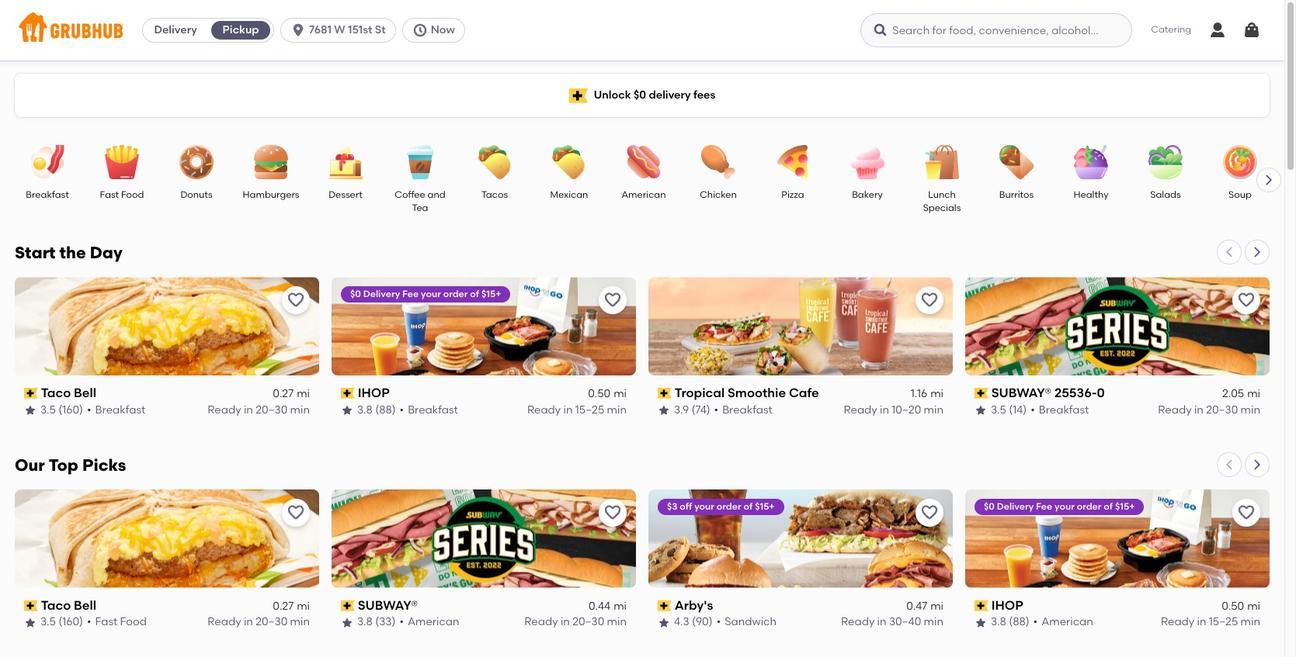 Task type: vqa. For each thing, say whether or not it's contained in the screenshot.


Task type: describe. For each thing, give the bounding box(es) containing it.
mexican image
[[542, 145, 597, 179]]

taco bell for top
[[41, 599, 96, 614]]

• american for ihop
[[1034, 616, 1094, 630]]

25536-
[[1055, 386, 1097, 401]]

svg image inside 7681 w 151st st button
[[291, 23, 306, 38]]

arby's
[[675, 599, 713, 614]]

(88) for • american
[[1009, 616, 1030, 630]]

Search for food, convenience, alcohol... search field
[[861, 13, 1133, 47]]

fast food image
[[95, 145, 149, 179]]

soup
[[1229, 190, 1252, 200]]

breakfast image
[[20, 145, 75, 179]]

soup image
[[1213, 145, 1268, 179]]

mi for "taco bell logo" related to our top picks
[[297, 601, 310, 614]]

subway® 25536-0 logo image
[[966, 277, 1270, 376]]

now
[[431, 23, 455, 37]]

st
[[375, 23, 386, 37]]

$3
[[667, 502, 678, 513]]

0.27 for day
[[273, 388, 294, 401]]

• sandwich
[[717, 616, 777, 630]]

hamburgers
[[243, 190, 299, 200]]

3.8 for our top picks
[[357, 616, 373, 630]]

lunch
[[928, 190, 956, 200]]

1 horizontal spatial of
[[744, 502, 753, 513]]

svg image
[[1243, 21, 1262, 40]]

1 vertical spatial fast
[[95, 616, 117, 630]]

donuts image
[[169, 145, 224, 179]]

ready in 20–30 min for "subway® 25536-0 logo" at the right of the page
[[1159, 404, 1261, 417]]

and
[[428, 190, 446, 200]]

3.5 for start the day
[[40, 404, 56, 417]]

mi for tropical smoothie cafe logo
[[931, 388, 944, 401]]

3.5 (14)
[[991, 404, 1027, 417]]

coffee and tea image
[[393, 145, 447, 179]]

1 horizontal spatial order
[[717, 502, 742, 513]]

1.16 mi
[[911, 388, 944, 401]]

1 horizontal spatial american
[[622, 190, 666, 200]]

3.8 (88) for • breakfast
[[357, 404, 396, 417]]

mi for american's the ihop logo
[[1248, 601, 1261, 614]]

tropical
[[675, 386, 725, 401]]

• fast food
[[87, 616, 147, 630]]

• american for subway®
[[400, 616, 460, 630]]

picks
[[82, 456, 126, 475]]

15–25 for breakfast
[[576, 404, 605, 417]]

coffee and tea
[[395, 190, 446, 214]]

taco for top
[[41, 599, 71, 614]]

delivery for • breakfast
[[363, 289, 400, 300]]

hamburgers image
[[244, 145, 298, 179]]

ready in 20–30 min for "taco bell logo" for start the day
[[208, 404, 310, 417]]

0.50 for american
[[1222, 601, 1245, 614]]

ready for tropical smoothie cafe logo
[[844, 404, 878, 417]]

caret left icon image for start the day
[[1224, 246, 1236, 259]]

tacos
[[482, 190, 508, 200]]

dessert image
[[319, 145, 373, 179]]

delivery
[[649, 88, 691, 102]]

0
[[1097, 386, 1105, 401]]

coffee
[[395, 190, 425, 200]]

3.9
[[674, 404, 689, 417]]

7681
[[309, 23, 332, 37]]

pickup
[[223, 23, 259, 37]]

specials
[[923, 203, 961, 214]]

0 vertical spatial $0
[[634, 88, 646, 102]]

ready in 15–25 min for breakfast
[[527, 404, 627, 417]]

1 vertical spatial food
[[120, 616, 147, 630]]

ready in 15–25 min for american
[[1161, 616, 1261, 630]]

0 vertical spatial caret right icon image
[[1263, 174, 1276, 186]]

7681 w 151st st
[[309, 23, 386, 37]]

0.50 for breakfast
[[588, 388, 611, 401]]

unlock $0 delivery fees
[[594, 88, 716, 102]]

delivery inside button
[[154, 23, 197, 37]]

subscription pass image for tropical smoothie cafe
[[658, 389, 672, 400]]

tacos image
[[468, 145, 522, 179]]

subscription pass image for taco bell
[[24, 601, 38, 612]]

7681 w 151st st button
[[281, 18, 402, 43]]

3.5 (160) for the
[[40, 404, 83, 417]]

unlock
[[594, 88, 631, 102]]

$15+ for • american
[[1115, 502, 1135, 513]]

ready in 10–20 min
[[844, 404, 944, 417]]

order for • breakfast
[[443, 289, 468, 300]]

caret right icon image for start the day
[[1251, 246, 1264, 259]]

w
[[334, 23, 345, 37]]

3.5 left (14)
[[991, 404, 1007, 417]]

• breakfast for ihop
[[400, 404, 458, 417]]

tropical smoothie cafe
[[675, 386, 819, 401]]

subscription pass image for american's the ihop logo
[[975, 601, 989, 612]]

subscription pass image for subway® 25536-0
[[975, 389, 989, 400]]

30–40
[[889, 616, 922, 630]]

0.50 mi for breakfast
[[588, 388, 627, 401]]

4.3 (90)
[[674, 616, 713, 630]]

0.44 mi
[[589, 601, 627, 614]]

ready in 30–40 min
[[841, 616, 944, 630]]

fast food
[[100, 190, 144, 200]]

• breakfast for tropical smoothie cafe
[[714, 404, 773, 417]]

catering button
[[1141, 13, 1203, 48]]

• breakfast for subway® 25536-0
[[1031, 404, 1089, 417]]

subway® for subway®
[[358, 599, 418, 614]]

tropical smoothie cafe logo image
[[649, 277, 953, 376]]

our top picks
[[15, 456, 126, 475]]

0 vertical spatial food
[[121, 190, 144, 200]]

3.8 for start the day
[[357, 404, 373, 417]]

subscription pass image for arby's logo
[[658, 601, 672, 612]]

bakery
[[852, 190, 883, 200]]

0.47 mi
[[907, 601, 944, 614]]

your for • american
[[1055, 502, 1075, 513]]

2.05
[[1223, 388, 1245, 401]]

chicken
[[700, 190, 737, 200]]

(74)
[[692, 404, 710, 417]]

0.27 mi for start the day
[[273, 388, 310, 401]]

taco bell for the
[[41, 386, 96, 401]]

10–20
[[892, 404, 922, 417]]

ihop for • breakfast
[[358, 386, 390, 401]]

mexican
[[550, 190, 588, 200]]

(160) for top
[[59, 616, 83, 630]]

subscription pass image for the ihop logo related to breakfast
[[341, 389, 355, 400]]

order for • american
[[1077, 502, 1102, 513]]

catering
[[1152, 24, 1192, 35]]

1 horizontal spatial $15+
[[755, 502, 775, 513]]

ihop logo image for american
[[966, 490, 1270, 589]]

breakfast for taco bell
[[95, 404, 145, 417]]



Task type: locate. For each thing, give the bounding box(es) containing it.
2 horizontal spatial american
[[1042, 616, 1094, 630]]

taco bell logo image for our top picks
[[15, 490, 319, 589]]

order
[[443, 289, 468, 300], [717, 502, 742, 513], [1077, 502, 1102, 513]]

0 vertical spatial ihop logo image
[[332, 277, 636, 376]]

bell for picks
[[74, 599, 96, 614]]

0 vertical spatial fast
[[100, 190, 119, 200]]

your for • breakfast
[[421, 289, 441, 300]]

2 caret left icon image from the top
[[1224, 459, 1236, 471]]

20–30 for "taco bell logo" for start the day
[[256, 404, 288, 417]]

1 vertical spatial taco
[[41, 599, 71, 614]]

1 horizontal spatial ihop
[[992, 599, 1024, 614]]

1 3.5 (160) from the top
[[40, 404, 83, 417]]

3.5 up top
[[40, 404, 56, 417]]

(90)
[[692, 616, 713, 630]]

1 horizontal spatial delivery
[[363, 289, 400, 300]]

breakfast for tropical smoothie cafe
[[723, 404, 773, 417]]

1 vertical spatial $0
[[350, 289, 361, 300]]

0 horizontal spatial save this restaurant image
[[287, 291, 305, 310]]

subway® logo image
[[332, 490, 636, 589]]

1 (160) from the top
[[59, 404, 83, 417]]

$15+
[[482, 289, 501, 300], [755, 502, 775, 513], [1115, 502, 1135, 513]]

svg image
[[1209, 21, 1227, 40], [291, 23, 306, 38], [412, 23, 428, 38], [873, 23, 889, 38]]

1 vertical spatial delivery
[[363, 289, 400, 300]]

subscription pass image
[[658, 389, 672, 400], [975, 389, 989, 400], [24, 601, 38, 612]]

1 vertical spatial (160)
[[59, 616, 83, 630]]

lunch specials
[[923, 190, 961, 214]]

3.5 (160)
[[40, 404, 83, 417], [40, 616, 83, 630]]

1 bell from the top
[[74, 386, 96, 401]]

3.5 left • fast food
[[40, 616, 56, 630]]

15–25 for american
[[1209, 616, 1238, 630]]

2 • breakfast from the left
[[400, 404, 458, 417]]

0 horizontal spatial $0 delivery fee your order of $15+
[[350, 289, 501, 300]]

1 vertical spatial (88)
[[1009, 616, 1030, 630]]

0 vertical spatial taco
[[41, 386, 71, 401]]

1 horizontal spatial subway®
[[992, 386, 1052, 401]]

3.8 (88) for • american
[[991, 616, 1030, 630]]

fee for breakfast
[[402, 289, 419, 300]]

pickup button
[[208, 18, 274, 43]]

0 horizontal spatial 15–25
[[576, 404, 605, 417]]

4 • breakfast from the left
[[1031, 404, 1089, 417]]

1 taco bell logo image from the top
[[15, 277, 319, 376]]

2 horizontal spatial order
[[1077, 502, 1102, 513]]

1 horizontal spatial 15–25
[[1209, 616, 1238, 630]]

3.8
[[357, 404, 373, 417], [357, 616, 373, 630], [991, 616, 1007, 630]]

20–30
[[256, 404, 288, 417], [1207, 404, 1238, 417], [256, 616, 288, 630], [573, 616, 605, 630]]

taco
[[41, 386, 71, 401], [41, 599, 71, 614]]

ready for the ihop logo related to breakfast
[[527, 404, 561, 417]]

subway® 25536-0
[[992, 386, 1105, 401]]

start
[[15, 243, 56, 263]]

2 (160) from the top
[[59, 616, 83, 630]]

0.27 for picks
[[273, 601, 294, 614]]

0 vertical spatial (160)
[[59, 404, 83, 417]]

1 horizontal spatial 0.50 mi
[[1222, 601, 1261, 614]]

2 horizontal spatial your
[[1055, 502, 1075, 513]]

0 horizontal spatial american
[[408, 616, 460, 630]]

3.5 (160) up top
[[40, 404, 83, 417]]

bell up our top picks
[[74, 386, 96, 401]]

(88) for • breakfast
[[375, 404, 396, 417]]

caret left icon image down soup
[[1224, 246, 1236, 259]]

2 vertical spatial delivery
[[997, 502, 1034, 513]]

0 horizontal spatial • american
[[400, 616, 460, 630]]

2 0.27 mi from the top
[[273, 601, 310, 614]]

ready for "taco bell logo" for start the day
[[208, 404, 241, 417]]

dessert
[[329, 190, 363, 200]]

off
[[680, 502, 692, 513]]

arby's logo image
[[649, 490, 953, 589]]

breakfast for ihop
[[408, 404, 458, 417]]

delivery
[[154, 23, 197, 37], [363, 289, 400, 300], [997, 502, 1034, 513]]

burritos image
[[990, 145, 1044, 179]]

1 vertical spatial $0 delivery fee your order of $15+
[[984, 502, 1135, 513]]

1 save this restaurant image from the left
[[287, 291, 305, 310]]

2 taco bell from the top
[[41, 599, 96, 614]]

(160) up our top picks
[[59, 404, 83, 417]]

0 vertical spatial $0 delivery fee your order of $15+
[[350, 289, 501, 300]]

bell
[[74, 386, 96, 401], [74, 599, 96, 614]]

1 vertical spatial 3.5 (160)
[[40, 616, 83, 630]]

grubhub plus flag logo image
[[569, 88, 588, 103]]

2 horizontal spatial $0
[[984, 502, 995, 513]]

(88)
[[375, 404, 396, 417], [1009, 616, 1030, 630]]

taco bell
[[41, 386, 96, 401], [41, 599, 96, 614]]

delivery for • american
[[997, 502, 1034, 513]]

salads image
[[1139, 145, 1193, 179]]

3.5 (160) for top
[[40, 616, 83, 630]]

1 caret left icon image from the top
[[1224, 246, 1236, 259]]

0.47
[[907, 601, 928, 614]]

3.5 for our top picks
[[40, 616, 56, 630]]

$0 delivery fee your order of $15+
[[350, 289, 501, 300], [984, 502, 1135, 513]]

ihop logo image
[[332, 277, 636, 376], [966, 490, 1270, 589]]

0 vertical spatial 0.27
[[273, 388, 294, 401]]

subscription pass image for "taco bell logo" for start the day
[[24, 389, 38, 400]]

1 vertical spatial 0.50
[[1222, 601, 1245, 614]]

taco bell logo image for start the day
[[15, 277, 319, 376]]

delivery button
[[143, 18, 208, 43]]

taco bell logo image
[[15, 277, 319, 376], [15, 490, 319, 589]]

151st
[[348, 23, 372, 37]]

1 horizontal spatial $0 delivery fee your order of $15+
[[984, 502, 1135, 513]]

2 bell from the top
[[74, 599, 96, 614]]

main navigation navigation
[[0, 0, 1285, 61]]

0 vertical spatial ihop
[[358, 386, 390, 401]]

mi for "subway® 25536-0 logo" at the right of the page
[[1248, 388, 1261, 401]]

20–30 for "taco bell logo" related to our top picks
[[256, 616, 288, 630]]

subway® up (33)
[[358, 599, 418, 614]]

1 • breakfast from the left
[[87, 404, 145, 417]]

the
[[60, 243, 86, 263]]

bell up • fast food
[[74, 599, 96, 614]]

1 horizontal spatial $0
[[634, 88, 646, 102]]

smoothie
[[728, 386, 786, 401]]

2 • american from the left
[[1034, 616, 1094, 630]]

0 horizontal spatial subscription pass image
[[24, 601, 38, 612]]

3.5
[[40, 404, 56, 417], [991, 404, 1007, 417], [40, 616, 56, 630]]

healthy image
[[1064, 145, 1119, 179]]

of
[[470, 289, 479, 300], [744, 502, 753, 513], [1104, 502, 1113, 513]]

your
[[421, 289, 441, 300], [695, 502, 715, 513], [1055, 502, 1075, 513]]

2.05 mi
[[1223, 388, 1261, 401]]

caret left icon image for our top picks
[[1224, 459, 1236, 471]]

1 horizontal spatial ready in 15–25 min
[[1161, 616, 1261, 630]]

mi for the ihop logo related to breakfast
[[614, 388, 627, 401]]

0 horizontal spatial ready in 15–25 min
[[527, 404, 627, 417]]

now button
[[402, 18, 472, 43]]

save this restaurant image
[[604, 291, 622, 310], [1237, 291, 1256, 310], [287, 504, 305, 523], [604, 504, 622, 523], [921, 504, 939, 523], [1237, 504, 1256, 523]]

(14)
[[1009, 404, 1027, 417]]

2 vertical spatial caret right icon image
[[1251, 459, 1264, 471]]

ihop logo image for breakfast
[[332, 277, 636, 376]]

1 vertical spatial taco bell
[[41, 599, 96, 614]]

3 • breakfast from the left
[[714, 404, 773, 417]]

1 vertical spatial 15–25
[[1209, 616, 1238, 630]]

mi for "taco bell logo" for start the day
[[297, 388, 310, 401]]

$15+ for • breakfast
[[482, 289, 501, 300]]

0 vertical spatial 0.27 mi
[[273, 388, 310, 401]]

1 vertical spatial bell
[[74, 599, 96, 614]]

of for • breakfast
[[470, 289, 479, 300]]

american for subway®
[[408, 616, 460, 630]]

1 vertical spatial 0.27
[[273, 601, 294, 614]]

mi for arby's logo
[[931, 601, 944, 614]]

1 0.27 from the top
[[273, 388, 294, 401]]

0 vertical spatial taco bell logo image
[[15, 277, 319, 376]]

0 horizontal spatial your
[[421, 289, 441, 300]]

(160)
[[59, 404, 83, 417], [59, 616, 83, 630]]

1 vertical spatial caret left icon image
[[1224, 459, 1236, 471]]

0 horizontal spatial $0
[[350, 289, 361, 300]]

1 horizontal spatial save this restaurant image
[[921, 291, 939, 310]]

burritos
[[1000, 190, 1034, 200]]

ready in 20–30 min for "taco bell logo" related to our top picks
[[208, 616, 310, 630]]

0 horizontal spatial (88)
[[375, 404, 396, 417]]

taco for the
[[41, 386, 71, 401]]

bakery image
[[841, 145, 895, 179]]

3.8 (88)
[[357, 404, 396, 417], [991, 616, 1030, 630]]

ready in 20–30 min
[[208, 404, 310, 417], [1159, 404, 1261, 417], [208, 616, 310, 630], [525, 616, 627, 630]]

1 vertical spatial ihop logo image
[[966, 490, 1270, 589]]

2 horizontal spatial delivery
[[997, 502, 1034, 513]]

(160) left • fast food
[[59, 616, 83, 630]]

1 vertical spatial ihop
[[992, 599, 1024, 614]]

0 vertical spatial fee
[[402, 289, 419, 300]]

chicken image
[[691, 145, 746, 179]]

15–25
[[576, 404, 605, 417], [1209, 616, 1238, 630]]

breakfast
[[26, 190, 69, 200], [95, 404, 145, 417], [408, 404, 458, 417], [723, 404, 773, 417], [1039, 404, 1089, 417]]

0 horizontal spatial fee
[[402, 289, 419, 300]]

of for • american
[[1104, 502, 1113, 513]]

0.50
[[588, 388, 611, 401], [1222, 601, 1245, 614]]

american for ihop
[[1042, 616, 1094, 630]]

0 vertical spatial taco bell
[[41, 386, 96, 401]]

2 horizontal spatial $15+
[[1115, 502, 1135, 513]]

subway® for subway® 25536-0
[[992, 386, 1052, 401]]

3.8 (33)
[[357, 616, 396, 630]]

save this restaurant image for tropical smoothie cafe
[[921, 291, 939, 310]]

american image
[[617, 145, 671, 179]]

food
[[121, 190, 144, 200], [120, 616, 147, 630]]

(160) for the
[[59, 404, 83, 417]]

1 vertical spatial caret right icon image
[[1251, 246, 1264, 259]]

0.50 mi for american
[[1222, 601, 1261, 614]]

0 vertical spatial 0.50 mi
[[588, 388, 627, 401]]

1.16
[[911, 388, 928, 401]]

0 vertical spatial delivery
[[154, 23, 197, 37]]

subscription pass image
[[24, 389, 38, 400], [341, 389, 355, 400], [341, 601, 355, 612], [658, 601, 672, 612], [975, 601, 989, 612]]

1 vertical spatial 0.50 mi
[[1222, 601, 1261, 614]]

top
[[48, 456, 78, 475]]

1 horizontal spatial 3.8 (88)
[[991, 616, 1030, 630]]

1 vertical spatial 3.8 (88)
[[991, 616, 1030, 630]]

subscription pass image for subway® logo on the bottom
[[341, 601, 355, 612]]

ready for arby's logo
[[841, 616, 875, 630]]

0 vertical spatial 15–25
[[576, 404, 605, 417]]

0.50 mi
[[588, 388, 627, 401], [1222, 601, 1261, 614]]

save this restaurant image for taco bell
[[287, 291, 305, 310]]

healthy
[[1074, 190, 1109, 200]]

0 vertical spatial subway®
[[992, 386, 1052, 401]]

sandwich
[[725, 616, 777, 630]]

3.5 (160) left • fast food
[[40, 616, 83, 630]]

20–30 for subway® logo on the bottom
[[573, 616, 605, 630]]

0 horizontal spatial 3.8 (88)
[[357, 404, 396, 417]]

2 horizontal spatial subscription pass image
[[975, 389, 989, 400]]

1 horizontal spatial your
[[695, 502, 715, 513]]

$0 for • american
[[984, 502, 995, 513]]

0 vertical spatial 3.8 (88)
[[357, 404, 396, 417]]

2 horizontal spatial of
[[1104, 502, 1113, 513]]

min
[[290, 404, 310, 417], [607, 404, 627, 417], [924, 404, 944, 417], [1241, 404, 1261, 417], [290, 616, 310, 630], [607, 616, 627, 630], [924, 616, 944, 630], [1241, 616, 1261, 630]]

0.27
[[273, 388, 294, 401], [273, 601, 294, 614]]

breakfast for subway® 25536-0
[[1039, 404, 1089, 417]]

$0 delivery fee your order of $15+ for american
[[984, 502, 1135, 513]]

save this restaurant button
[[282, 287, 310, 315], [599, 287, 627, 315], [916, 287, 944, 315], [1233, 287, 1261, 315], [282, 499, 310, 527], [599, 499, 627, 527], [916, 499, 944, 527], [1233, 499, 1261, 527]]

svg image inside the now button
[[412, 23, 428, 38]]

ihop
[[358, 386, 390, 401], [992, 599, 1024, 614]]

day
[[90, 243, 123, 263]]

taco bell up our top picks
[[41, 386, 96, 401]]

0 horizontal spatial 0.50 mi
[[588, 388, 627, 401]]

mi
[[297, 388, 310, 401], [614, 388, 627, 401], [931, 388, 944, 401], [1248, 388, 1261, 401], [297, 601, 310, 614], [614, 601, 627, 614], [931, 601, 944, 614], [1248, 601, 1261, 614]]

0 horizontal spatial delivery
[[154, 23, 197, 37]]

taco bell up • fast food
[[41, 599, 96, 614]]

2 0.27 from the top
[[273, 601, 294, 614]]

pizza image
[[766, 145, 820, 179]]

in
[[244, 404, 253, 417], [564, 404, 573, 417], [880, 404, 889, 417], [1195, 404, 1204, 417], [244, 616, 253, 630], [561, 616, 570, 630], [877, 616, 887, 630], [1198, 616, 1207, 630]]

$0 delivery fee your order of $15+ for breakfast
[[350, 289, 501, 300]]

20–30 for "subway® 25536-0 logo" at the right of the page
[[1207, 404, 1238, 417]]

0 vertical spatial caret left icon image
[[1224, 246, 1236, 259]]

• breakfast
[[87, 404, 145, 417], [400, 404, 458, 417], [714, 404, 773, 417], [1031, 404, 1089, 417]]

0.27 mi for our top picks
[[273, 601, 310, 614]]

1 vertical spatial ready in 15–25 min
[[1161, 616, 1261, 630]]

fee
[[402, 289, 419, 300], [1036, 502, 1053, 513]]

0 horizontal spatial ihop
[[358, 386, 390, 401]]

2 3.5 (160) from the top
[[40, 616, 83, 630]]

1 0.27 mi from the top
[[273, 388, 310, 401]]

save this restaurant image
[[287, 291, 305, 310], [921, 291, 939, 310]]

caret left icon image down 2.05
[[1224, 459, 1236, 471]]

caret right icon image for our top picks
[[1251, 459, 1264, 471]]

0 horizontal spatial subway®
[[358, 599, 418, 614]]

subway® up (14)
[[992, 386, 1052, 401]]

1 taco from the top
[[41, 386, 71, 401]]

1 horizontal spatial • american
[[1034, 616, 1094, 630]]

1 taco bell from the top
[[41, 386, 96, 401]]

bell for day
[[74, 386, 96, 401]]

0 vertical spatial 3.5 (160)
[[40, 404, 83, 417]]

cafe
[[789, 386, 819, 401]]

ready for american's the ihop logo
[[1161, 616, 1195, 630]]

• american
[[400, 616, 460, 630], [1034, 616, 1094, 630]]

3.9 (74)
[[674, 404, 710, 417]]

$0 for • breakfast
[[350, 289, 361, 300]]

2 taco bell logo image from the top
[[15, 490, 319, 589]]

tea
[[412, 203, 428, 214]]

caret right icon image
[[1263, 174, 1276, 186], [1251, 246, 1264, 259], [1251, 459, 1264, 471]]

1 horizontal spatial subscription pass image
[[658, 389, 672, 400]]

1 horizontal spatial fee
[[1036, 502, 1053, 513]]

ihop for • american
[[992, 599, 1024, 614]]

1 horizontal spatial (88)
[[1009, 616, 1030, 630]]

star icon image
[[24, 405, 37, 417], [341, 405, 353, 417], [658, 405, 670, 417], [975, 405, 987, 417], [24, 617, 37, 630], [341, 617, 353, 630], [658, 617, 670, 630], [975, 617, 987, 630]]

our
[[15, 456, 45, 475]]

2 taco from the top
[[41, 599, 71, 614]]

1 vertical spatial subway®
[[358, 599, 418, 614]]

1 vertical spatial 0.27 mi
[[273, 601, 310, 614]]

pizza
[[782, 190, 805, 200]]

2 save this restaurant image from the left
[[921, 291, 939, 310]]

donuts
[[181, 190, 213, 200]]

lunch specials image
[[915, 145, 969, 179]]

1 • american from the left
[[400, 616, 460, 630]]

0.44
[[589, 601, 611, 614]]

• breakfast for taco bell
[[87, 404, 145, 417]]

0 vertical spatial 0.50
[[588, 388, 611, 401]]

fees
[[694, 88, 716, 102]]

0 horizontal spatial of
[[470, 289, 479, 300]]

$3 off your order of $15+
[[667, 502, 775, 513]]

0 vertical spatial (88)
[[375, 404, 396, 417]]

(33)
[[375, 616, 396, 630]]

fee for american
[[1036, 502, 1053, 513]]

2 vertical spatial $0
[[984, 502, 995, 513]]

salads
[[1151, 190, 1181, 200]]

start the day
[[15, 243, 123, 263]]

0 horizontal spatial ihop logo image
[[332, 277, 636, 376]]

0 horizontal spatial $15+
[[482, 289, 501, 300]]

0 vertical spatial bell
[[74, 386, 96, 401]]

ready in 15–25 min
[[527, 404, 627, 417], [1161, 616, 1261, 630]]

subway®
[[992, 386, 1052, 401], [358, 599, 418, 614]]

ready for "subway® 25536-0 logo" at the right of the page
[[1159, 404, 1192, 417]]

1 horizontal spatial 0.50
[[1222, 601, 1245, 614]]

caret left icon image
[[1224, 246, 1236, 259], [1224, 459, 1236, 471]]

mi for subway® logo on the bottom
[[614, 601, 627, 614]]

4.3
[[674, 616, 690, 630]]

ready for "taco bell logo" related to our top picks
[[208, 616, 241, 630]]

1 vertical spatial fee
[[1036, 502, 1053, 513]]

1 vertical spatial taco bell logo image
[[15, 490, 319, 589]]

ready in 20–30 min for subway® logo on the bottom
[[525, 616, 627, 630]]

0 horizontal spatial 0.50
[[588, 388, 611, 401]]



